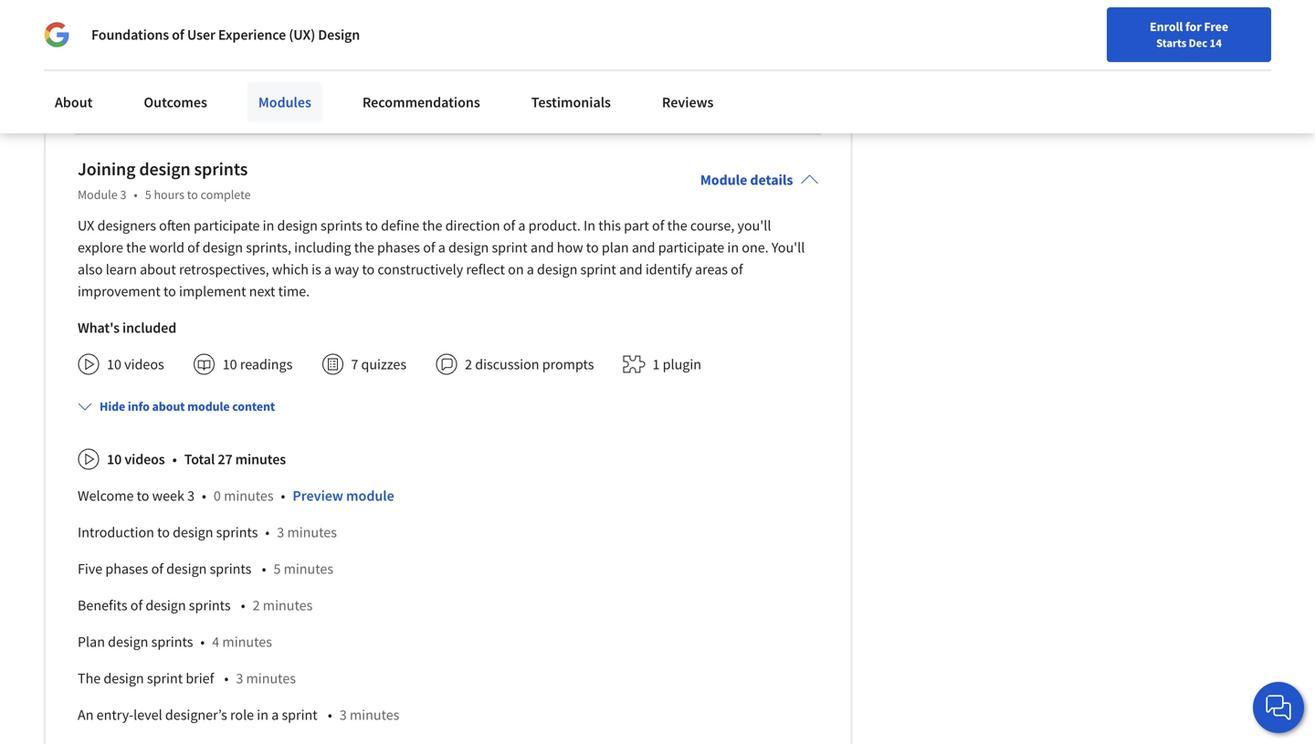 Task type: describe. For each thing, give the bounding box(es) containing it.
1 vertical spatial participate
[[658, 239, 725, 257]]

hide
[[100, 398, 125, 415]]

explore
[[78, 239, 123, 257]]

testimonials link
[[520, 82, 622, 122]]

2 inside info about module content element
[[253, 597, 260, 615]]

outcomes
[[144, 93, 207, 111]]

often
[[159, 217, 191, 235]]

course,
[[690, 217, 735, 235]]

about
[[55, 93, 93, 111]]

part
[[624, 217, 649, 235]]

about inside ux designers often participate in design sprints to define the direction of a product. in this part of the course, you'll explore the world of design sprints, including the phases of a design sprint and how to plan and participate in one. you'll also learn about retrospectives, which is a way to constructively reflect on a design sprint and identify areas of improvement to implement next time.
[[140, 261, 176, 279]]

enroll
[[1150, 18, 1183, 35]]

including
[[294, 239, 351, 257]]

design inside 'joining design sprints module 3 • 5 hours to complete'
[[139, 158, 191, 181]]

reviews link
[[651, 82, 725, 122]]

introduction to design sprints • 3 minutes
[[78, 524, 337, 542]]

entry-
[[97, 706, 134, 725]]

5 for of
[[274, 560, 281, 578]]

five phases of design sprints • 5 minutes
[[78, 560, 334, 578]]

to left week
[[137, 487, 149, 505]]

3 inside 'joining design sprints module 3 • 5 hours to complete'
[[120, 187, 126, 203]]

sprint up reflect
[[492, 239, 528, 257]]

hide info about module content button
[[70, 390, 282, 423]]

to down in
[[586, 239, 599, 257]]

• left preview
[[281, 487, 285, 505]]

about link
[[44, 82, 104, 122]]

google image
[[44, 22, 69, 48]]

welcome
[[78, 487, 134, 505]]

prompts
[[542, 356, 594, 374]]

about inside dropdown button
[[152, 398, 185, 415]]

• left 6
[[282, 38, 286, 56]]

10 inside info about module content element
[[107, 451, 122, 469]]

world
[[149, 239, 185, 257]]

design up five phases of design sprints • 5 minutes at the left of page
[[173, 524, 213, 542]]

plan
[[78, 633, 105, 652]]

you'll
[[738, 217, 771, 235]]

an
[[78, 706, 94, 725]]

0 vertical spatial in
[[263, 217, 274, 235]]

recommendations link
[[352, 82, 491, 122]]

what's
[[78, 319, 120, 337]]

sprints down 'introduction to design sprints • 3 minutes'
[[210, 560, 252, 578]]

also
[[78, 261, 103, 279]]

implement
[[179, 282, 246, 301]]

• down five phases of design sprints • 5 minutes at the left of page
[[241, 597, 245, 615]]

(ux)
[[289, 26, 315, 44]]

sprints inside ux designers often participate in design sprints to define the direction of a product. in this part of the course, you'll explore the world of design sprints, including the phases of a design sprint and how to plan and participate in one. you'll also learn about retrospectives, which is a way to constructively reflect on a design sprint and identify areas of improvement to implement next time.
[[321, 217, 362, 235]]

chat with us image
[[1264, 693, 1294, 723]]

thinking
[[202, 74, 256, 92]]

0 vertical spatial ux
[[293, 74, 310, 92]]

a right role
[[271, 706, 279, 725]]

which
[[272, 261, 309, 279]]

identify
[[646, 261, 692, 279]]

this
[[599, 217, 621, 235]]

sprint right role
[[282, 706, 318, 725]]

of right "part"
[[652, 217, 664, 235]]

experience
[[218, 26, 286, 44]]

reviews
[[662, 93, 714, 111]]

10 down what's included
[[107, 356, 121, 374]]

10 videos inside info about module content element
[[107, 451, 165, 469]]

like
[[258, 74, 280, 92]]

to inside 'joining design sprints module 3 • 5 hours to complete'
[[187, 187, 198, 203]]

design down direction
[[449, 239, 489, 257]]

benefits of design sprints • 2 minutes
[[78, 597, 313, 615]]

joining design sprints module 3 • 5 hours to complete
[[78, 158, 251, 203]]

foundations of user experience (ux) design
[[91, 26, 360, 44]]

7
[[351, 356, 358, 374]]

module details
[[700, 171, 793, 189]]

to up included at top
[[163, 282, 176, 301]]

foundations
[[91, 26, 169, 44]]

• left 4
[[200, 633, 205, 652]]

free
[[1204, 18, 1229, 35]]

designers
[[97, 217, 156, 235]]

0 horizontal spatial participate
[[194, 217, 260, 235]]

1 vertical spatial 2
[[465, 356, 472, 374]]

design right the
[[104, 670, 144, 688]]

an entry-level designer's role in a sprint • 3 minutes
[[78, 706, 400, 725]]

videos inside info about module content element
[[125, 451, 165, 469]]

module 2 challenge: thinking like a ux designer
[[78, 74, 366, 92]]

the right define
[[422, 217, 443, 235]]

define
[[381, 217, 419, 235]]

and down "part"
[[632, 239, 655, 257]]

plan
[[602, 239, 629, 257]]

welcome to week 3 • 0 minutes • preview module
[[78, 487, 394, 505]]

preview module link
[[293, 487, 394, 505]]

test
[[78, 38, 103, 56]]

• right role
[[328, 706, 332, 725]]

of up constructively
[[423, 239, 435, 257]]

1 plugin
[[653, 356, 702, 374]]

joining
[[78, 158, 136, 181]]

details
[[750, 171, 793, 189]]

test your knowledge on the user • 6 minutes
[[78, 38, 353, 56]]

the left course,
[[667, 217, 688, 235]]

time.
[[278, 282, 310, 301]]

sprint down plan
[[581, 261, 616, 279]]

learn
[[106, 261, 137, 279]]

2 vertical spatial in
[[257, 706, 269, 725]]

user
[[187, 26, 215, 44]]

constructively
[[378, 261, 463, 279]]

way
[[335, 261, 359, 279]]

• right 'brief'
[[224, 670, 229, 688]]

design right plan
[[108, 633, 148, 652]]

0
[[214, 487, 221, 505]]

module for module details
[[700, 171, 748, 189]]

sprints inside 'joining design sprints module 3 • 5 hours to complete'
[[194, 158, 248, 181]]

• left 0
[[202, 487, 206, 505]]

of right 'areas'
[[731, 261, 743, 279]]

design up including
[[277, 217, 318, 235]]

info about module content element
[[70, 383, 819, 745]]



Task type: locate. For each thing, give the bounding box(es) containing it.
discussion
[[475, 356, 539, 374]]

about right info
[[152, 398, 185, 415]]

design up hours
[[139, 158, 191, 181]]

of
[[172, 26, 184, 44], [503, 217, 515, 235], [652, 217, 664, 235], [187, 239, 200, 257], [423, 239, 435, 257], [731, 261, 743, 279], [151, 560, 163, 578], [130, 597, 143, 615]]

videos down included at top
[[124, 356, 164, 374]]

4
[[212, 633, 219, 652]]

• inside 'joining design sprints module 3 • 5 hours to complete'
[[134, 187, 138, 203]]

phases
[[377, 239, 420, 257], [105, 560, 148, 578]]

0 horizontal spatial ux
[[78, 217, 94, 235]]

of right world
[[187, 239, 200, 257]]

on
[[206, 38, 222, 56], [508, 261, 524, 279]]

dec
[[1189, 36, 1208, 50]]

sprints up the design sprint brief • 3 minutes
[[151, 633, 193, 652]]

• down welcome to week 3 • 0 minutes • preview module in the bottom of the page
[[265, 524, 270, 542]]

module for module 2 challenge: thinking like a ux designer
[[78, 74, 123, 92]]

in
[[584, 217, 596, 235]]

2 discussion prompts
[[465, 356, 594, 374]]

0 vertical spatial 10 videos
[[107, 356, 164, 374]]

the up way
[[354, 239, 374, 257]]

module inside 'joining design sprints module 3 • 5 hours to complete'
[[78, 187, 118, 203]]

ux
[[293, 74, 310, 92], [78, 217, 94, 235]]

the left user
[[225, 38, 245, 56]]

participate up 'areas'
[[658, 239, 725, 257]]

brief
[[186, 670, 214, 688]]

menu item
[[986, 18, 1103, 78]]

videos
[[124, 356, 164, 374], [125, 451, 165, 469]]

0 horizontal spatial phases
[[105, 560, 148, 578]]

design
[[139, 158, 191, 181], [277, 217, 318, 235], [203, 239, 243, 257], [449, 239, 489, 257], [537, 261, 578, 279], [173, 524, 213, 542], [166, 560, 207, 578], [146, 597, 186, 615], [108, 633, 148, 652], [104, 670, 144, 688]]

5 left hours
[[145, 187, 151, 203]]

0 horizontal spatial module
[[187, 398, 230, 415]]

week
[[152, 487, 184, 505]]

0 horizontal spatial on
[[206, 38, 222, 56]]

on up module 2 challenge: thinking like a ux designer
[[206, 38, 222, 56]]

0 horizontal spatial 2
[[126, 74, 133, 92]]

design
[[318, 26, 360, 44]]

design down how
[[537, 261, 578, 279]]

one.
[[742, 239, 769, 257]]

0 vertical spatial participate
[[194, 217, 260, 235]]

participate
[[194, 217, 260, 235], [658, 239, 725, 257]]

what's included
[[78, 319, 176, 337]]

phases inside info about module content element
[[105, 560, 148, 578]]

benefits
[[78, 597, 128, 615]]

None search field
[[260, 11, 562, 48]]

about down world
[[140, 261, 176, 279]]

2 videos from the top
[[125, 451, 165, 469]]

outcomes link
[[133, 82, 218, 122]]

1 vertical spatial about
[[152, 398, 185, 415]]

1 vertical spatial 5
[[274, 560, 281, 578]]

knowledge
[[136, 38, 203, 56]]

complete
[[201, 187, 251, 203]]

10 up welcome
[[107, 451, 122, 469]]

module left content
[[187, 398, 230, 415]]

1 horizontal spatial participate
[[658, 239, 725, 257]]

5 down 'introduction to design sprints • 3 minutes'
[[274, 560, 281, 578]]

preview
[[293, 487, 343, 505]]

• left total at left bottom
[[172, 451, 177, 469]]

to right hours
[[187, 187, 198, 203]]

module up course,
[[700, 171, 748, 189]]

1 vertical spatial ux
[[78, 217, 94, 235]]

0 horizontal spatial 5
[[145, 187, 151, 203]]

1 vertical spatial phases
[[105, 560, 148, 578]]

1 vertical spatial 10 videos
[[107, 451, 165, 469]]

a right reflect
[[527, 261, 534, 279]]

starts
[[1157, 36, 1187, 50]]

on right reflect
[[508, 261, 524, 279]]

3
[[120, 187, 126, 203], [187, 487, 195, 505], [277, 524, 284, 542], [236, 670, 243, 688], [340, 706, 347, 725]]

retrospectives,
[[179, 261, 269, 279]]

sprint
[[492, 239, 528, 257], [581, 261, 616, 279], [147, 670, 183, 688], [282, 706, 318, 725]]

hide info about module content
[[100, 398, 275, 415]]

recommendations
[[363, 93, 480, 111]]

the design sprint brief • 3 minutes
[[78, 670, 296, 688]]

the down designers
[[126, 239, 146, 257]]

info
[[128, 398, 150, 415]]

content
[[232, 398, 275, 415]]

14
[[1210, 36, 1222, 50]]

0 vertical spatial on
[[206, 38, 222, 56]]

1 horizontal spatial phases
[[377, 239, 420, 257]]

10 videos down what's included
[[107, 356, 164, 374]]

about
[[140, 261, 176, 279], [152, 398, 185, 415]]

1
[[653, 356, 660, 374]]

5
[[145, 187, 151, 203], [274, 560, 281, 578]]

2 horizontal spatial 2
[[465, 356, 472, 374]]

modules link
[[247, 82, 322, 122]]

10 videos up welcome
[[107, 451, 165, 469]]

1 horizontal spatial 5
[[274, 560, 281, 578]]

2 vertical spatial 2
[[253, 597, 260, 615]]

and down product.
[[531, 239, 554, 257]]

10 videos
[[107, 356, 164, 374], [107, 451, 165, 469]]

module inside dropdown button
[[187, 398, 230, 415]]

2 left challenge:
[[126, 74, 133, 92]]

improvement
[[78, 282, 161, 301]]

videos up week
[[125, 451, 165, 469]]

design up plan design sprints • 4 minutes
[[146, 597, 186, 615]]

1 vertical spatial module
[[346, 487, 394, 505]]

your
[[105, 38, 133, 56]]

0 vertical spatial videos
[[124, 356, 164, 374]]

sprints
[[194, 158, 248, 181], [321, 217, 362, 235], [216, 524, 258, 542], [210, 560, 252, 578], [189, 597, 231, 615], [151, 633, 193, 652]]

sprint left 'brief'
[[147, 670, 183, 688]]

plugin
[[663, 356, 702, 374]]

5 inside 'joining design sprints module 3 • 5 hours to complete'
[[145, 187, 151, 203]]

1 horizontal spatial 2
[[253, 597, 260, 615]]

• total 27 minutes
[[172, 451, 286, 469]]

ux designers often participate in design sprints to define the direction of a product. in this part of the course, you'll explore the world of design sprints, including the phases of a design sprint and how to plan and participate in one. you'll also learn about retrospectives, which is a way to constructively reflect on a design sprint and identify areas of improvement to implement next time.
[[78, 217, 805, 301]]

to right way
[[362, 261, 375, 279]]

on inside ux designers often participate in design sprints to define the direction of a product. in this part of the course, you'll explore the world of design sprints, including the phases of a design sprint and how to plan and participate in one. you'll also learn about retrospectives, which is a way to constructively reflect on a design sprint and identify areas of improvement to implement next time.
[[508, 261, 524, 279]]

phases down define
[[377, 239, 420, 257]]

is
[[312, 261, 321, 279]]

direction
[[445, 217, 500, 235]]

hours
[[154, 187, 184, 203]]

quizzes
[[361, 356, 407, 374]]

you'll
[[772, 239, 805, 257]]

2 left discussion
[[465, 356, 472, 374]]

readings
[[240, 356, 293, 374]]

5 for sprints
[[145, 187, 151, 203]]

modules
[[258, 93, 311, 111]]

27
[[218, 451, 233, 469]]

1 horizontal spatial module
[[346, 487, 394, 505]]

reflect
[[466, 261, 505, 279]]

0 vertical spatial 2
[[126, 74, 133, 92]]

sprints up complete
[[194, 158, 248, 181]]

• down 'introduction to design sprints • 3 minutes'
[[262, 560, 266, 578]]

module up "about"
[[78, 74, 123, 92]]

1 horizontal spatial ux
[[293, 74, 310, 92]]

designer
[[313, 74, 366, 92]]

of right direction
[[503, 217, 515, 235]]

and down plan
[[619, 261, 643, 279]]

1 vertical spatial in
[[728, 239, 739, 257]]

testimonials
[[531, 93, 611, 111]]

module down joining
[[78, 187, 118, 203]]

sprints down welcome to week 3 • 0 minutes • preview module in the bottom of the page
[[216, 524, 258, 542]]

sprints up including
[[321, 217, 362, 235]]

sprints down five phases of design sprints • 5 minutes at the left of page
[[189, 597, 231, 615]]

0 vertical spatial about
[[140, 261, 176, 279]]

challenge:
[[136, 74, 199, 92]]

1 10 videos from the top
[[107, 356, 164, 374]]

• up designers
[[134, 187, 138, 203]]

phases inside ux designers often participate in design sprints to define the direction of a product. in this part of the course, you'll explore the world of design sprints, including the phases of a design sprint and how to plan and participate in one. you'll also learn about retrospectives, which is a way to constructively reflect on a design sprint and identify areas of improvement to implement next time.
[[377, 239, 420, 257]]

to left define
[[365, 217, 378, 235]]

areas
[[695, 261, 728, 279]]

1 horizontal spatial on
[[508, 261, 524, 279]]

how
[[557, 239, 583, 257]]

0 vertical spatial module
[[187, 398, 230, 415]]

10 left readings
[[223, 356, 237, 374]]

coursera image
[[22, 15, 138, 44]]

role
[[230, 706, 254, 725]]

10 readings
[[223, 356, 293, 374]]

of up benefits of design sprints • 2 minutes
[[151, 560, 163, 578]]

7 quizzes
[[351, 356, 407, 374]]

enroll for free starts dec 14
[[1150, 18, 1229, 50]]

a right like
[[283, 74, 290, 92]]

1 vertical spatial videos
[[125, 451, 165, 469]]

a up constructively
[[438, 239, 446, 257]]

of right benefits
[[130, 597, 143, 615]]

the
[[225, 38, 245, 56], [422, 217, 443, 235], [667, 217, 688, 235], [126, 239, 146, 257], [354, 239, 374, 257]]

5 inside info about module content element
[[274, 560, 281, 578]]

0 vertical spatial 5
[[145, 187, 151, 203]]

design up retrospectives,
[[203, 239, 243, 257]]

2 10 videos from the top
[[107, 451, 165, 469]]

design up benefits of design sprints • 2 minutes
[[166, 560, 207, 578]]

product.
[[529, 217, 581, 235]]

in left one.
[[728, 239, 739, 257]]

next
[[249, 282, 275, 301]]

module right preview
[[346, 487, 394, 505]]

for
[[1186, 18, 1202, 35]]

sprints,
[[246, 239, 291, 257]]

minutes
[[304, 38, 353, 56], [235, 451, 286, 469], [224, 487, 274, 505], [287, 524, 337, 542], [284, 560, 334, 578], [263, 597, 313, 615], [222, 633, 272, 652], [246, 670, 296, 688], [350, 706, 400, 725]]

module
[[78, 74, 123, 92], [700, 171, 748, 189], [78, 187, 118, 203]]

in right role
[[257, 706, 269, 725]]

to down week
[[157, 524, 170, 542]]

a left product.
[[518, 217, 526, 235]]

plan design sprints • 4 minutes
[[78, 633, 272, 652]]

of left user
[[172, 26, 184, 44]]

1 videos from the top
[[124, 356, 164, 374]]

ux up explore
[[78, 217, 94, 235]]

a
[[283, 74, 290, 92], [518, 217, 526, 235], [438, 239, 446, 257], [324, 261, 332, 279], [527, 261, 534, 279], [271, 706, 279, 725]]

in up sprints,
[[263, 217, 274, 235]]

2 down five phases of design sprints • 5 minutes at the left of page
[[253, 597, 260, 615]]

a right 'is'
[[324, 261, 332, 279]]

1 vertical spatial on
[[508, 261, 524, 279]]

level
[[134, 706, 162, 725]]

ux inside ux designers often participate in design sprints to define the direction of a product. in this part of the course, you'll explore the world of design sprints, including the phases of a design sprint and how to plan and participate in one. you'll also learn about retrospectives, which is a way to constructively reflect on a design sprint and identify areas of improvement to implement next time.
[[78, 217, 94, 235]]

ux up modules
[[293, 74, 310, 92]]

phases right five
[[105, 560, 148, 578]]

0 vertical spatial phases
[[377, 239, 420, 257]]

participate down complete
[[194, 217, 260, 235]]



Task type: vqa. For each thing, say whether or not it's contained in the screenshot.
New
no



